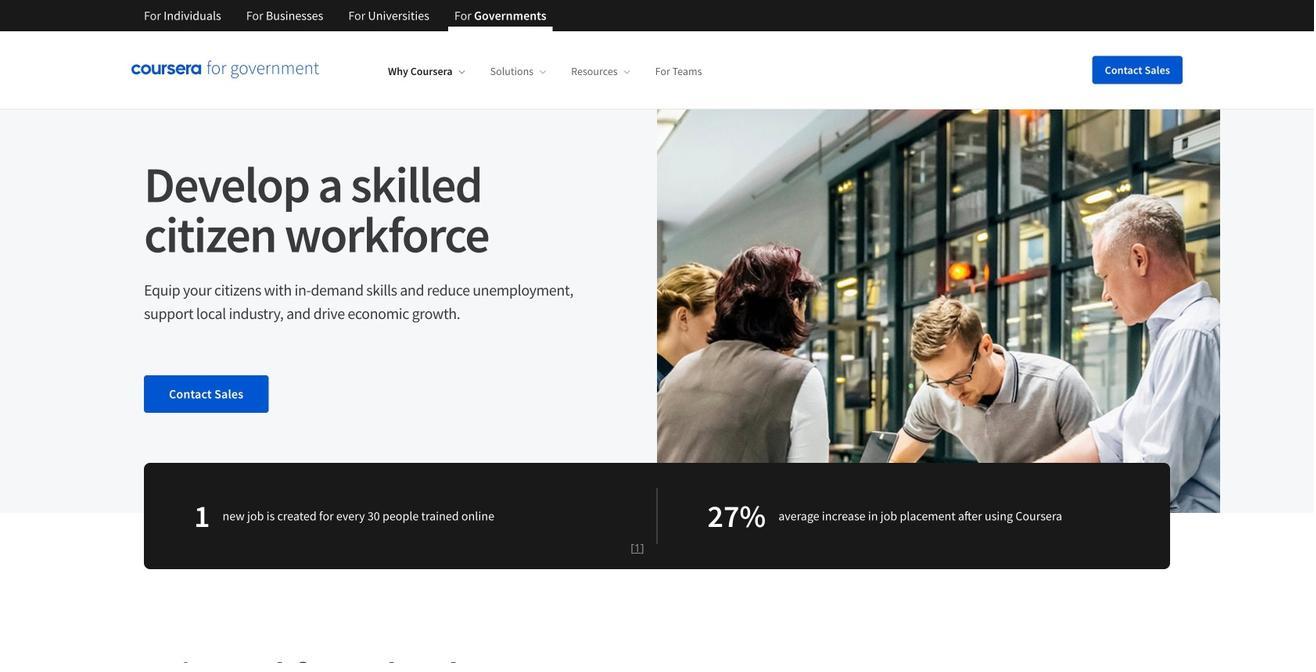 Task type: describe. For each thing, give the bounding box(es) containing it.
coursera for government image
[[131, 61, 319, 79]]

banner navigation
[[131, 0, 559, 31]]



Task type: vqa. For each thing, say whether or not it's contained in the screenshot.
Coursera for Government image
yes



